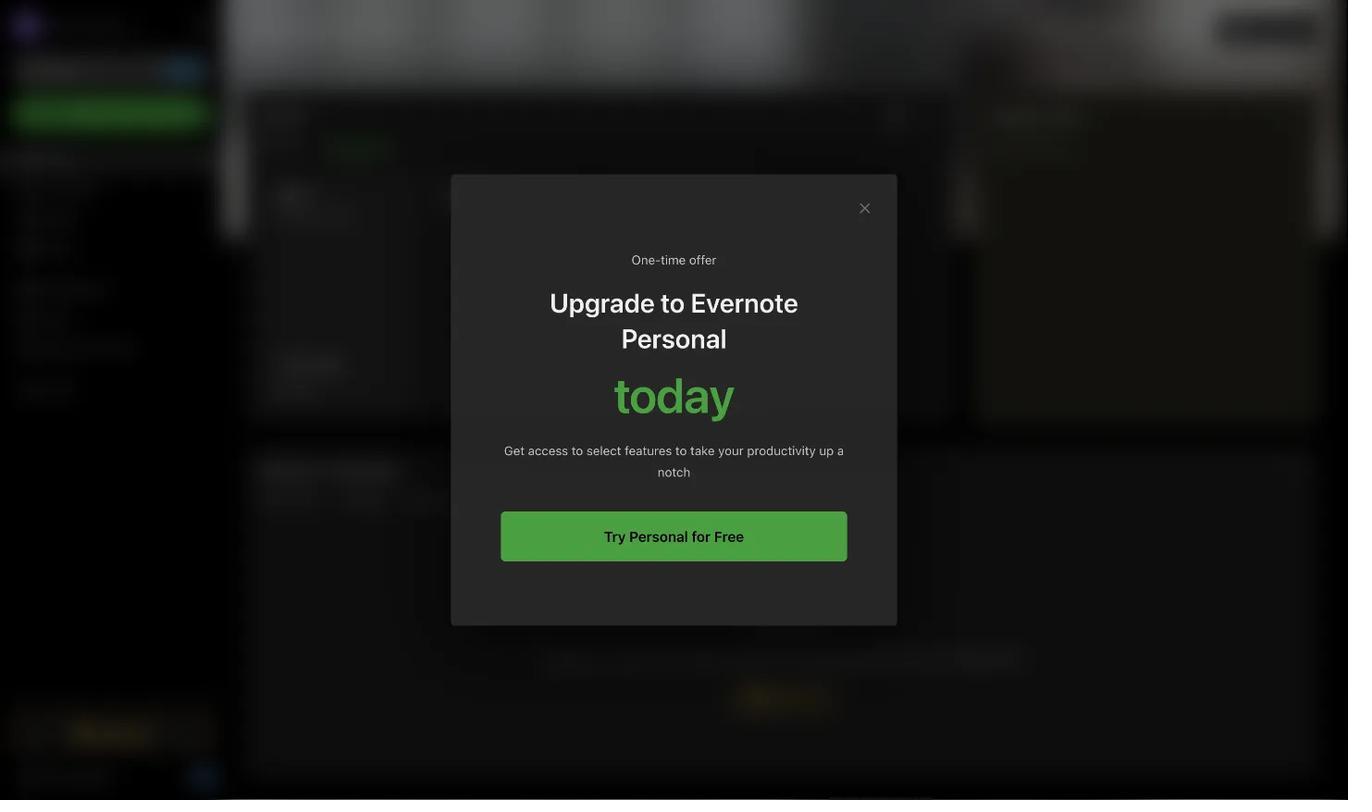 Task type: vqa. For each thing, say whether or not it's contained in the screenshot.
Water the plants 3 cell
no



Task type: locate. For each thing, give the bounding box(es) containing it.
notes inside the notes button
[[260, 109, 303, 124]]

0 vertical spatial test
[[328, 208, 351, 223]]

home
[[41, 152, 76, 168]]

recent
[[260, 137, 302, 152]]

new
[[41, 106, 67, 121]]

None search field
[[24, 54, 198, 87]]

one-time offer
[[630, 247, 718, 262]]

upgrade inside upgrade to evernote personal
[[545, 283, 655, 316]]

personal
[[620, 320, 729, 353], [628, 533, 689, 551]]

notebooks
[[42, 282, 107, 297]]

notebooks.
[[952, 650, 1027, 668]]

2 nov from the left
[[446, 385, 467, 398]]

notes up recent
[[260, 109, 303, 124]]

2 tab list from the top
[[249, 492, 1315, 511]]

your inside get access to select features to take your productivity up a notch
[[720, 445, 747, 461]]

1 horizontal spatial a
[[844, 445, 851, 461]]

upgrade
[[545, 283, 655, 316], [537, 650, 596, 668], [769, 689, 821, 704], [96, 726, 151, 742]]

nov left 28
[[276, 385, 296, 398]]

0 horizontal spatial a
[[318, 208, 325, 223]]

1 horizontal spatial tab
[[555, 492, 593, 511]]

1 vertical spatial tab list
[[249, 492, 1315, 511]]

notes
[[260, 109, 303, 124], [41, 212, 76, 227]]

$0 today
[[576, 365, 773, 424]]

time
[[661, 247, 687, 262]]

web
[[260, 492, 287, 507]]

free
[[716, 533, 747, 551]]

personal inside button
[[628, 533, 689, 551]]

your right 'take' on the right bottom
[[720, 445, 747, 461]]

suggested
[[324, 137, 389, 152]]

notes up the tasks
[[41, 212, 76, 227]]

create
[[629, 305, 672, 323]]

tab list containing web clips
[[249, 492, 1315, 511]]

tab list
[[249, 137, 950, 156], [249, 492, 1315, 511]]

your
[[720, 445, 747, 461], [919, 650, 948, 668]]

today
[[649, 365, 773, 424]]

2 tab from the left
[[555, 492, 593, 511]]

tag
[[285, 358, 302, 371]]

test right the is
[[328, 208, 351, 223]]

tab down select
[[555, 492, 593, 511]]

1 vertical spatial personal
[[628, 533, 689, 551]]

save
[[617, 650, 648, 668]]

0 vertical spatial a
[[318, 208, 325, 223]]

tree containing home
[[0, 145, 222, 699]]

offer
[[690, 247, 718, 262]]

0 vertical spatial tab list
[[249, 137, 950, 156]]

nov left the 21
[[446, 385, 467, 398]]

tab
[[498, 492, 532, 511], [555, 492, 593, 511]]

upgrade to save important emails by forwarding them to your notebooks.
[[537, 650, 1027, 668]]

recent tab
[[260, 137, 302, 156]]

customize button
[[1218, 15, 1319, 44]]

Search text field
[[24, 54, 198, 87]]

notebooks link
[[0, 275, 221, 305]]

tab down 'get'
[[498, 492, 532, 511]]

access
[[523, 445, 565, 461]]

a inside get access to select features to take your productivity up a notch
[[844, 445, 851, 461]]

scratch
[[992, 110, 1052, 125]]

images
[[342, 492, 386, 507]]

0 vertical spatial your
[[720, 445, 747, 461]]

this
[[276, 208, 301, 223]]

hello this is a test
[[276, 187, 351, 223]]

tree
[[0, 145, 222, 699]]

0 horizontal spatial nov
[[276, 385, 296, 398]]

good
[[245, 19, 290, 40]]

nov
[[276, 385, 296, 398], [446, 385, 467, 398]]

your right them
[[919, 650, 948, 668]]

1 vertical spatial your
[[919, 650, 948, 668]]

upgrade inside button
[[769, 689, 821, 704]]

test
[[328, 208, 351, 223], [319, 358, 339, 371]]

gary!
[[367, 19, 410, 40]]

a right the is
[[318, 208, 325, 223]]

1 vertical spatial a
[[844, 445, 851, 461]]

them
[[863, 650, 897, 668]]

new
[[675, 305, 702, 323]]

1 vertical spatial notes
[[41, 212, 76, 227]]

Start writing… text field
[[992, 138, 1317, 408]]

trash
[[41, 382, 74, 397]]

get access to select features to take your productivity up a notch
[[498, 445, 851, 483]]

a
[[318, 208, 325, 223], [844, 445, 851, 461]]

december
[[1085, 23, 1145, 36]]

0 vertical spatial personal
[[620, 320, 729, 353]]

test right tag
[[319, 358, 339, 371]]

1 vertical spatial test
[[319, 358, 339, 371]]

expand notebooks image
[[5, 282, 19, 297]]

a inside hello this is a test
[[318, 208, 325, 223]]

shortcuts button
[[0, 175, 221, 205]]

to
[[660, 283, 686, 316], [568, 445, 580, 461], [676, 445, 688, 461], [600, 650, 613, 668], [901, 650, 915, 668]]

0 horizontal spatial tab
[[498, 492, 532, 511]]

hello
[[276, 187, 308, 203]]

1 horizontal spatial nov
[[446, 385, 467, 398]]

features
[[623, 445, 672, 461]]

recently captured button
[[256, 461, 399, 483]]

0 horizontal spatial your
[[720, 445, 747, 461]]

test inside hello this is a test
[[328, 208, 351, 223]]

expand tags image
[[5, 312, 19, 327]]

a right up
[[844, 445, 851, 461]]

28
[[300, 385, 313, 398]]

tab list for notes
[[249, 137, 950, 156]]

images tab
[[342, 492, 386, 511]]

to inside upgrade to evernote personal
[[660, 283, 686, 316]]

evernote
[[692, 283, 803, 316]]

0 vertical spatial notes
[[260, 109, 303, 124]]

try
[[602, 533, 624, 551]]

0 horizontal spatial notes
[[41, 212, 76, 227]]

1 horizontal spatial notes
[[260, 109, 303, 124]]

recently
[[260, 464, 326, 480]]

1 nov from the left
[[276, 385, 296, 398]]

1 tab list from the top
[[249, 137, 950, 156]]

nov 21
[[446, 385, 482, 398]]

trash link
[[0, 375, 221, 405]]

notes inside notes link
[[41, 212, 76, 227]]

home link
[[0, 145, 222, 175]]

tab list containing recent
[[249, 137, 950, 156]]

pad
[[1056, 110, 1082, 125]]



Task type: describe. For each thing, give the bounding box(es) containing it.
for
[[693, 533, 712, 551]]

upgrade button
[[732, 683, 832, 713]]

scratch pad
[[992, 110, 1082, 125]]

productivity
[[750, 445, 821, 461]]

tasks button
[[0, 234, 221, 264]]

forwarding
[[788, 650, 859, 668]]

web clips tab
[[260, 492, 320, 511]]

note
[[705, 305, 733, 323]]

get
[[498, 445, 519, 461]]

emails
[[721, 650, 763, 668]]

clips
[[290, 492, 320, 507]]

notch
[[657, 467, 691, 483]]

tuesday, december 5, 2023
[[1029, 23, 1189, 36]]

tasks
[[41, 241, 74, 257]]

one-
[[630, 247, 661, 262]]

take
[[691, 445, 717, 461]]

scratch pad button
[[988, 106, 1082, 129]]

with
[[87, 341, 112, 356]]

2023
[[1161, 23, 1189, 36]]

notes button
[[256, 106, 326, 128]]

by
[[767, 650, 784, 668]]

personal inside upgrade to evernote personal
[[620, 320, 729, 353]]

customize
[[1251, 22, 1312, 36]]

tags button
[[0, 305, 221, 334]]

select
[[584, 445, 620, 461]]

captured
[[329, 464, 399, 480]]

new button
[[11, 97, 211, 131]]

documents tab
[[408, 492, 476, 511]]

try personal for free button
[[495, 516, 854, 568]]

shared
[[41, 341, 83, 356]]

is
[[305, 208, 314, 223]]

notes link
[[0, 205, 221, 234]]

shared with me
[[41, 341, 134, 356]]

untitled
[[446, 187, 496, 203]]

good evening, gary!
[[245, 19, 410, 40]]

evening,
[[294, 19, 362, 40]]

recently captured
[[260, 464, 399, 480]]

web clips
[[260, 492, 320, 507]]

nov 28
[[276, 385, 313, 398]]

important
[[652, 650, 717, 668]]

upgrade inside popup button
[[96, 726, 151, 742]]

me
[[115, 341, 134, 356]]

create new note button
[[602, 172, 761, 411]]

1 horizontal spatial your
[[919, 650, 948, 668]]

documents
[[408, 492, 476, 507]]

suggested tab
[[324, 137, 389, 156]]

tuesday,
[[1029, 23, 1082, 36]]

tab list for recently captured
[[249, 492, 1315, 511]]

settings image
[[189, 15, 211, 37]]

nov for nov 21
[[446, 385, 467, 398]]

21
[[470, 385, 482, 398]]

tags
[[42, 312, 70, 327]]

upgrade button
[[11, 716, 211, 753]]

shortcuts
[[42, 182, 100, 197]]

$0
[[576, 365, 639, 424]]

create new note
[[629, 305, 733, 323]]

up
[[825, 445, 840, 461]]

5,
[[1149, 23, 1158, 36]]

upgrade to evernote personal
[[545, 283, 803, 353]]

1 tab from the left
[[498, 492, 532, 511]]

try personal for free
[[602, 533, 747, 551]]

shared with me link
[[0, 334, 221, 364]]

nov for nov 28
[[276, 385, 296, 398]]



